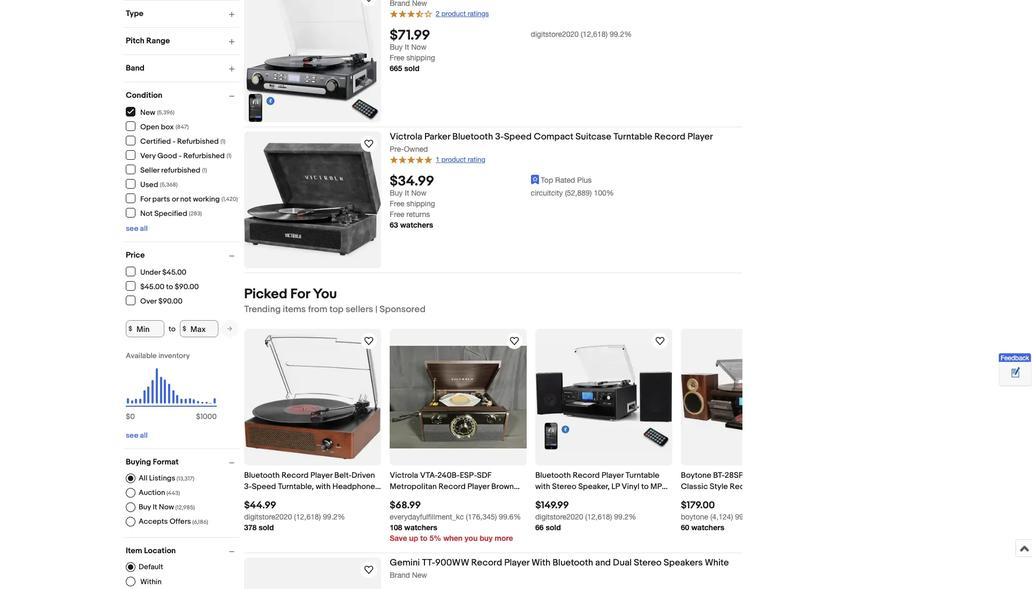Task type: describe. For each thing, give the bounding box(es) containing it.
watch bluetooth record player belt-driven 3-speed turntable, with headphone jack image
[[362, 335, 375, 348]]

watch gemini tt-900ww record player with bluetooth and dual stereo speakers white image
[[362, 564, 375, 577]]

box
[[430, 494, 444, 504]]

circuitcity
[[531, 189, 563, 197]]

$45.00 inside under $45.00 link
[[162, 268, 186, 277]]

vta-
[[420, 471, 438, 481]]

see all button for condition
[[126, 224, 148, 233]]

speed inside the bluetooth record player belt-driven 3-speed turntable, with headphone jack $44.99 digitstore2020 (12,618) 99.2% 378 sold
[[252, 482, 276, 492]]

(5,368)
[[160, 181, 178, 188]]

boytone
[[681, 471, 711, 481]]

when
[[443, 534, 463, 543]]

esp-
[[460, 471, 477, 481]]

 (443) Items text field
[[165, 490, 180, 497]]

bluetooth inside bluetooth record player turntable with stereo speaker, lp vinyl to mp3 converter $149.99 digitstore2020 (12,618) 99.2% 66 sold
[[535, 471, 571, 481]]

bt-
[[713, 471, 725, 481]]

gemini tt-900ww record player with bluetooth and dual stereo speakers white link
[[390, 558, 742, 571]]

default link
[[126, 563, 163, 573]]

victrola vta-240b-esp-sdf metropolitan record player brown new open box image
[[390, 346, 527, 449]]

$ 0
[[126, 413, 135, 422]]

(443)
[[166, 490, 180, 497]]

(4,124)
[[710, 513, 733, 522]]

listings
[[149, 474, 175, 483]]

range
[[146, 36, 170, 46]]

$68.99
[[390, 501, 421, 512]]

product for 1
[[442, 156, 466, 164]]

top rated plus
[[541, 176, 592, 184]]

1 product rating link
[[390, 155, 485, 164]]

bluetooth record player belt-driven 3-speed turntable, with headphone jack link
[[244, 471, 381, 504]]

bluetooth record player turntable with stereo speaker, lp vinyl to mp3 converter image
[[535, 345, 672, 451]]

now for buy it now
[[411, 189, 427, 197]]

all for condition
[[140, 224, 148, 233]]

white
[[705, 558, 729, 569]]

very good - refurbished (1)
[[140, 151, 231, 160]]

all
[[139, 474, 147, 483]]

(12,618) inside the bluetooth record player belt-driven 3-speed turntable, with headphone jack $44.99 digitstore2020 (12,618) 99.2% 378 sold
[[294, 513, 321, 522]]

rated
[[555, 176, 575, 184]]

bluetooth record player turntable with stereo speaker, lp vinyl to mp3 converter link
[[535, 471, 672, 504]]

victrola for vta-
[[390, 471, 418, 481]]

turntable inside the boytone bt-28spm, bluetooth classic style record player turntable with am/fm $179.00 boytone (4,124) 99.1% 60 watchers
[[783, 482, 817, 492]]

good
[[157, 151, 177, 160]]

certified
[[140, 137, 171, 146]]

you
[[313, 286, 337, 303]]

1
[[436, 156, 440, 164]]

378
[[244, 524, 257, 533]]

auction
[[139, 489, 165, 498]]

$44.99
[[244, 501, 276, 512]]

to inside $45.00 to $90.00 link
[[166, 282, 173, 291]]

bluetooth record player turntable with stereo speaker, lp vinyl to mp3 converter heading
[[535, 471, 668, 504]]

player inside bluetooth record player turntable with stereo speaker, lp vinyl to mp3 converter $149.99 digitstore2020 (12,618) 99.2% 66 sold
[[602, 471, 624, 481]]

99.2% inside bluetooth record player turntable with stereo speaker, lp vinyl to mp3 converter $149.99 digitstore2020 (12,618) 99.2% 66 sold
[[614, 513, 636, 522]]

gemini tt-900ww record player with bluetooth and dual stereo speakers white heading
[[390, 558, 729, 569]]

specified
[[154, 209, 187, 218]]

0
[[130, 413, 135, 422]]

with
[[532, 558, 551, 569]]

buy
[[480, 534, 493, 543]]

shipping inside digitstore2020 (12,618) 99.2% buy it now free shipping 665 sold
[[406, 53, 435, 62]]

digitstore2020 inside digitstore2020 (12,618) 99.2% buy it now free shipping 665 sold
[[531, 30, 579, 38]]

boytone bt-28spm, bluetooth classic style record player turntable with am/fm link
[[681, 471, 818, 504]]

 (13,317) Items text field
[[175, 476, 194, 483]]

victrola parker bluetooth 3-speed compact suitcase turntable record player pre-owned
[[390, 132, 713, 154]]

it for buy it now
[[405, 189, 409, 197]]

save
[[390, 534, 407, 543]]

(12,985)
[[175, 505, 195, 512]]

to right minimum value in $ text box
[[169, 325, 176, 334]]

sdf
[[477, 471, 491, 481]]

see all for price
[[126, 431, 148, 441]]

victrola parker bluetooth 3-speed compact suitcase turntable record player link
[[390, 132, 742, 145]]

0 vertical spatial -
[[173, 137, 176, 146]]

sponsored
[[380, 305, 426, 315]]

parts
[[152, 195, 170, 204]]

available
[[126, 352, 157, 361]]

(1) inside certified - refurbished (1)
[[220, 138, 225, 145]]

turntable inside victrola parker bluetooth 3-speed compact suitcase turntable record player pre-owned
[[613, 132, 652, 142]]

graph of available inventory between $0 and $1000+ image
[[126, 352, 217, 427]]

over
[[140, 297, 157, 306]]

3- inside victrola parker bluetooth 3-speed compact suitcase turntable record player pre-owned
[[495, 132, 504, 142]]

$ up buying format dropdown button
[[196, 413, 200, 422]]

stereo inside gemini tt-900ww record player with bluetooth and dual stereo speakers white brand new
[[634, 558, 662, 569]]

sold inside the bluetooth record player belt-driven 3-speed turntable, with headphone jack $44.99 digitstore2020 (12,618) 99.2% 378 sold
[[259, 524, 274, 533]]

boytone bt-28spm, bluetooth classic style record player turntable with am/fm image
[[681, 359, 818, 437]]

suitcase
[[575, 132, 611, 142]]

vinyl
[[622, 482, 639, 492]]

over $90.00
[[140, 297, 182, 306]]

buying format
[[126, 458, 179, 468]]

condition
[[126, 90, 162, 101]]

digitstore2020 (12,618) 99.2% buy it now free shipping 665 sold
[[390, 30, 632, 73]]

watch bluetooth record player turntable with stereo speaker, lp vinyl to mp3 converter image
[[654, 335, 666, 348]]

player inside the bluetooth record player belt-driven 3-speed turntable, with headphone jack $44.99 digitstore2020 (12,618) 99.2% 378 sold
[[310, 471, 332, 481]]

to inside victrola vta-240b-esp-sdf metropolitan record player brown new open box $68.99 everydayfulfillment_kc (176,345) 99.6% 108 watchers save up to 5% when you buy more
[[420, 534, 427, 543]]

player inside victrola parker bluetooth 3-speed compact suitcase turntable record player pre-owned
[[687, 132, 713, 142]]

record inside the bluetooth record player belt-driven 3-speed turntable, with headphone jack $44.99 digitstore2020 (12,618) 99.2% 378 sold
[[282, 471, 309, 481]]

sellers
[[346, 305, 373, 315]]

2 product ratings
[[436, 10, 489, 18]]

with inside the bluetooth record player belt-driven 3-speed turntable, with headphone jack $44.99 digitstore2020 (12,618) 99.2% 378 sold
[[316, 482, 331, 492]]

 (6,186) Items text field
[[191, 519, 208, 526]]

(6,186)
[[192, 519, 208, 526]]

(12,618) inside digitstore2020 (12,618) 99.2% buy it now free shipping 665 sold
[[581, 30, 608, 38]]

buy it now
[[390, 189, 427, 197]]

all listings (13,317)
[[139, 474, 194, 483]]

$34.99
[[390, 173, 434, 190]]

circuitcity (52,889) 100% free shipping free returns 63 watchers
[[390, 189, 614, 229]]

new (5,396)
[[140, 108, 174, 117]]

buy it now (12,985)
[[139, 503, 195, 512]]

band
[[126, 63, 145, 73]]

now for buy it now (12,985)
[[159, 503, 174, 512]]

bluetooth inside gemini tt-900ww record player with bluetooth and dual stereo speakers white brand new
[[553, 558, 593, 569]]

1 product rating
[[436, 156, 485, 164]]

band button
[[126, 63, 239, 73]]

watch bluetooth record player with stereo speakers turntable for vinyl to mp3 image
[[362, 0, 375, 4]]

it for buy it now (12,985)
[[153, 503, 157, 512]]

brown
[[491, 482, 514, 492]]

0 vertical spatial open
[[140, 122, 159, 131]]

speaker,
[[578, 482, 610, 492]]

$ 1000
[[196, 413, 217, 422]]

(283)
[[189, 210, 202, 217]]

belt-
[[334, 471, 352, 481]]

3 free from the top
[[390, 210, 404, 219]]

record inside gemini tt-900ww record player with bluetooth and dual stereo speakers white brand new
[[471, 558, 502, 569]]

seller
[[140, 166, 159, 175]]

victrola parker bluetooth 3-speed compact suitcase turntable record player image
[[244, 143, 381, 258]]

stereo inside bluetooth record player turntable with stereo speaker, lp vinyl to mp3 converter $149.99 digitstore2020 (12,618) 99.2% 66 sold
[[552, 482, 576, 492]]

victrola vta-240b-esp-sdf metropolitan record player brown new open box link
[[390, 471, 527, 504]]

speakers
[[664, 558, 703, 569]]

jack
[[244, 494, 261, 504]]

new inside gemini tt-900ww record player with bluetooth and dual stereo speakers white brand new
[[412, 572, 427, 580]]

picked for you trending items from top sellers | sponsored
[[244, 286, 426, 315]]

$ up 'buying'
[[126, 413, 130, 422]]

plus
[[577, 176, 592, 184]]

refurbished
[[161, 166, 200, 175]]

pre-
[[390, 145, 404, 154]]

player inside the boytone bt-28spm, bluetooth classic style record player turntable with am/fm $179.00 boytone (4,124) 99.1% 60 watchers
[[759, 482, 781, 492]]

record inside victrola vta-240b-esp-sdf metropolitan record player brown new open box $68.99 everydayfulfillment_kc (176,345) 99.6% 108 watchers save up to 5% when you buy more
[[439, 482, 466, 492]]

auction (443)
[[139, 489, 180, 498]]

66
[[535, 524, 544, 533]]

owned
[[404, 145, 428, 154]]

headphone
[[332, 482, 375, 492]]

it inside digitstore2020 (12,618) 99.2% buy it now free shipping 665 sold
[[405, 43, 409, 51]]

lp
[[611, 482, 620, 492]]

$149.99
[[535, 501, 569, 512]]

bluetooth inside the bluetooth record player belt-driven 3-speed turntable, with headphone jack $44.99 digitstore2020 (12,618) 99.2% 378 sold
[[244, 471, 280, 481]]

(176,345)
[[466, 513, 497, 522]]

new inside victrola vta-240b-esp-sdf metropolitan record player brown new open box $68.99 everydayfulfillment_kc (176,345) 99.6% 108 watchers save up to 5% when you buy more
[[390, 494, 406, 504]]

99.6%
[[499, 513, 521, 522]]

top
[[541, 176, 553, 184]]



Task type: vqa. For each thing, say whether or not it's contained in the screenshot.
Toys
no



Task type: locate. For each thing, give the bounding box(es) containing it.
sold inside bluetooth record player turntable with stereo speaker, lp vinyl to mp3 converter $149.99 digitstore2020 (12,618) 99.2% 66 sold
[[546, 524, 561, 533]]

(1) up (1,420)
[[227, 152, 231, 159]]

free
[[390, 53, 404, 62], [390, 199, 404, 208], [390, 210, 404, 219]]

seller refurbished (1)
[[140, 166, 207, 175]]

to inside bluetooth record player turntable with stereo speaker, lp vinyl to mp3 converter $149.99 digitstore2020 (12,618) 99.2% 66 sold
[[641, 482, 649, 492]]

watchers inside victrola vta-240b-esp-sdf metropolitan record player brown new open box $68.99 everydayfulfillment_kc (176,345) 99.6% 108 watchers save up to 5% when you buy more
[[404, 524, 437, 533]]

1 vertical spatial all
[[140, 431, 148, 441]]

to right up in the left of the page
[[420, 534, 427, 543]]

0 horizontal spatial new
[[140, 108, 155, 117]]

2 free from the top
[[390, 199, 404, 208]]

for up items
[[290, 286, 310, 303]]

victrola inside victrola vta-240b-esp-sdf metropolitan record player brown new open box $68.99 everydayfulfillment_kc (176,345) 99.6% 108 watchers save up to 5% when you buy more
[[390, 471, 418, 481]]

bluetooth up the "converter"
[[535, 471, 571, 481]]

top
[[329, 305, 344, 315]]

compact
[[534, 132, 573, 142]]

2 vertical spatial it
[[153, 503, 157, 512]]

style
[[710, 482, 728, 492]]

pitch
[[126, 36, 145, 46]]

watchers inside circuitcity (52,889) 100% free shipping free returns 63 watchers
[[400, 220, 433, 229]]

victrola up pre- at top left
[[390, 132, 422, 142]]

0 horizontal spatial with
[[316, 482, 331, 492]]

bluetooth left and on the bottom right of page
[[553, 558, 593, 569]]

boytone
[[681, 513, 708, 522]]

over $90.00 link
[[126, 296, 183, 306]]

see up price
[[126, 224, 138, 233]]

1 see all from the top
[[126, 224, 148, 233]]

108
[[390, 524, 402, 533]]

shipping down $71.99
[[406, 53, 435, 62]]

$90.00 down $45.00 to $90.00
[[158, 297, 182, 306]]

buy up 63
[[390, 189, 403, 197]]

more
[[495, 534, 513, 543]]

0 vertical spatial victrola
[[390, 132, 422, 142]]

1 vertical spatial open
[[408, 494, 428, 504]]

$90.00
[[175, 282, 199, 291], [158, 297, 182, 306]]

0 vertical spatial product
[[442, 10, 466, 18]]

1 horizontal spatial for
[[290, 286, 310, 303]]

product for 2
[[442, 10, 466, 18]]

with inside the boytone bt-28spm, bluetooth classic style record player turntable with am/fm $179.00 boytone (4,124) 99.1% 60 watchers
[[681, 494, 696, 504]]

free inside digitstore2020 (12,618) 99.2% buy it now free shipping 665 sold
[[390, 53, 404, 62]]

99.2% inside the bluetooth record player belt-driven 3-speed turntable, with headphone jack $44.99 digitstore2020 (12,618) 99.2% 378 sold
[[323, 513, 345, 522]]

record inside the boytone bt-28spm, bluetooth classic style record player turntable with am/fm $179.00 boytone (4,124) 99.1% 60 watchers
[[730, 482, 757, 492]]

5%
[[430, 534, 441, 543]]

-
[[173, 137, 176, 146], [179, 151, 182, 160]]

used (5,368)
[[140, 180, 178, 189]]

- down box
[[173, 137, 176, 146]]

0 vertical spatial refurbished
[[177, 137, 219, 146]]

digitstore2020 inside bluetooth record player turntable with stereo speaker, lp vinyl to mp3 converter $149.99 digitstore2020 (12,618) 99.2% 66 sold
[[535, 513, 583, 522]]

0 vertical spatial stereo
[[552, 482, 576, 492]]

(1) up very good - refurbished (1) in the top left of the page
[[220, 138, 225, 145]]

victrola vta-240b-esp-sdf metropolitan record player brown new open box $68.99 everydayfulfillment_kc (176,345) 99.6% 108 watchers save up to 5% when you buy more
[[390, 471, 521, 543]]

$45.00
[[162, 268, 186, 277], [140, 282, 164, 291]]

1 vertical spatial $90.00
[[158, 297, 182, 306]]

price
[[126, 251, 145, 261]]

player
[[687, 132, 713, 142], [310, 471, 332, 481], [602, 471, 624, 481], [467, 482, 489, 492], [759, 482, 781, 492], [504, 558, 529, 569]]

1 vertical spatial it
[[405, 189, 409, 197]]

1 vertical spatial see
[[126, 431, 138, 441]]

1 shipping from the top
[[406, 53, 435, 62]]

0 vertical spatial $90.00
[[175, 282, 199, 291]]

buying format button
[[126, 458, 239, 468]]

(1) inside seller refurbished (1)
[[202, 167, 207, 174]]

open inside victrola vta-240b-esp-sdf metropolitan record player brown new open box $68.99 everydayfulfillment_kc (176,345) 99.6% 108 watchers save up to 5% when you buy more
[[408, 494, 428, 504]]

see all button down not
[[126, 224, 148, 233]]

$45.00 up over $90.00 link
[[140, 282, 164, 291]]

under $45.00
[[140, 268, 186, 277]]

1 vertical spatial free
[[390, 199, 404, 208]]

parker
[[424, 132, 450, 142]]

victrola up metropolitan
[[390, 471, 418, 481]]

1 horizontal spatial stereo
[[634, 558, 662, 569]]

condition button
[[126, 90, 239, 101]]

record inside victrola parker bluetooth 3-speed compact suitcase turntable record player pre-owned
[[654, 132, 685, 142]]

bluetooth up "rating"
[[452, 132, 493, 142]]

bluetooth inside victrola parker bluetooth 3-speed compact suitcase turntable record player pre-owned
[[452, 132, 493, 142]]

1 horizontal spatial with
[[535, 482, 550, 492]]

(12,618) inside bluetooth record player turntable with stereo speaker, lp vinyl to mp3 converter $149.99 digitstore2020 (12,618) 99.2% 66 sold
[[585, 513, 612, 522]]

refurbished up very good - refurbished (1) in the top left of the page
[[177, 137, 219, 146]]

watch victrola parker bluetooth 3-speed compact suitcase turntable record player image
[[362, 138, 375, 150]]

$ up "available"
[[129, 325, 132, 333]]

1 vertical spatial speed
[[252, 482, 276, 492]]

Minimum Value in $ text field
[[126, 321, 164, 338]]

bluetooth inside the boytone bt-28spm, bluetooth classic style record player turntable with am/fm $179.00 boytone (4,124) 99.1% 60 watchers
[[754, 471, 790, 481]]

shipping up returns on the left top of the page
[[406, 199, 435, 208]]

stereo up the "converter"
[[552, 482, 576, 492]]

bluetooth record player belt-driven 3-speed turntable, with headphone jack image
[[244, 335, 381, 461]]

1 vertical spatial refurbished
[[183, 151, 225, 160]]

stereo right dual on the right of page
[[634, 558, 662, 569]]

watchers down everydayfulfillment_kc
[[404, 524, 437, 533]]

1 vertical spatial see all button
[[126, 431, 148, 441]]

1 horizontal spatial open
[[408, 494, 428, 504]]

1 vertical spatial now
[[411, 189, 427, 197]]

0 vertical spatial for
[[140, 195, 151, 204]]

0 horizontal spatial sold
[[259, 524, 274, 533]]

turntable inside bluetooth record player turntable with stereo speaker, lp vinyl to mp3 converter $149.99 digitstore2020 (12,618) 99.2% 66 sold
[[625, 471, 660, 481]]

bluetooth right 28spm,
[[754, 471, 790, 481]]

it up accepts
[[153, 503, 157, 512]]

0 horizontal spatial 3-
[[244, 482, 252, 492]]

2 shipping from the top
[[406, 199, 435, 208]]

0 vertical spatial (1)
[[220, 138, 225, 145]]

0 vertical spatial all
[[140, 224, 148, 233]]

gemini tt-900ww record player with bluetooth and dual stereo speakers white image
[[244, 558, 381, 590]]

0 vertical spatial turntable
[[613, 132, 652, 142]]

it down 2 product ratings link
[[405, 43, 409, 51]]

dual
[[613, 558, 632, 569]]

free down buy it now
[[390, 199, 404, 208]]

1 vertical spatial shipping
[[406, 199, 435, 208]]

product
[[442, 10, 466, 18], [442, 156, 466, 164]]

driven
[[352, 471, 375, 481]]

1 vertical spatial (1)
[[227, 152, 231, 159]]

$45.00 up $45.00 to $90.00
[[162, 268, 186, 277]]

0 vertical spatial see all button
[[126, 224, 148, 233]]

format
[[153, 458, 179, 468]]

(1,420)
[[222, 196, 238, 203]]

watchers down returns on the left top of the page
[[400, 220, 433, 229]]

accepts offers (6,186)
[[139, 518, 208, 527]]

240b-
[[438, 471, 460, 481]]

refurbished down certified - refurbished (1)
[[183, 151, 225, 160]]

product right 1
[[442, 156, 466, 164]]

1 horizontal spatial speed
[[504, 132, 532, 142]]

all for price
[[140, 431, 148, 441]]

2 vertical spatial (1)
[[202, 167, 207, 174]]

1 vertical spatial turntable
[[625, 471, 660, 481]]

bluetooth record player with stereo speakers turntable for vinyl to mp3 image
[[246, 0, 379, 123]]

1 vertical spatial stereo
[[634, 558, 662, 569]]

see for price
[[126, 431, 138, 441]]

accepts
[[139, 518, 168, 527]]

watchers down boytone
[[691, 524, 724, 533]]

1 horizontal spatial new
[[390, 494, 406, 504]]

new down "condition"
[[140, 108, 155, 117]]

record inside bluetooth record player turntable with stereo speaker, lp vinyl to mp3 converter $149.99 digitstore2020 (12,618) 99.2% 66 sold
[[573, 471, 600, 481]]

buy for buy it now
[[390, 189, 403, 197]]

2
[[436, 10, 440, 18]]

not
[[180, 195, 191, 204]]

player inside gemini tt-900ww record player with bluetooth and dual stereo speakers white brand new
[[504, 558, 529, 569]]

used
[[140, 180, 158, 189]]

$45.00 inside $45.00 to $90.00 link
[[140, 282, 164, 291]]

2 horizontal spatial with
[[681, 494, 696, 504]]

900ww
[[435, 558, 469, 569]]

- right good
[[179, 151, 182, 160]]

picked
[[244, 286, 287, 303]]

0 horizontal spatial -
[[173, 137, 176, 146]]

Maximum Value in $ text field
[[180, 321, 218, 338]]

2 victrola from the top
[[390, 471, 418, 481]]

 (12,985) Items text field
[[174, 505, 195, 512]]

1 vertical spatial $45.00
[[140, 282, 164, 291]]

default
[[139, 563, 163, 572]]

now down '(443) items' text box
[[159, 503, 174, 512]]

2 horizontal spatial (1)
[[227, 152, 231, 159]]

open up certified
[[140, 122, 159, 131]]

1 vertical spatial 3-
[[244, 482, 252, 492]]

tt-
[[422, 558, 435, 569]]

now up returns on the left top of the page
[[411, 189, 427, 197]]

price button
[[126, 251, 239, 261]]

(12,618)
[[581, 30, 608, 38], [294, 513, 321, 522], [585, 513, 612, 522]]

2 horizontal spatial sold
[[546, 524, 561, 533]]

1000
[[200, 413, 217, 422]]

0 vertical spatial see
[[126, 224, 138, 233]]

product inside '1 product rating' link
[[442, 156, 466, 164]]

with inside bluetooth record player turntable with stereo speaker, lp vinyl to mp3 converter $149.99 digitstore2020 (12,618) 99.2% 66 sold
[[535, 482, 550, 492]]

1 vertical spatial victrola
[[390, 471, 418, 481]]

1 vertical spatial for
[[290, 286, 310, 303]]

2 vertical spatial turntable
[[783, 482, 817, 492]]

see down 0
[[126, 431, 138, 441]]

1 horizontal spatial -
[[179, 151, 182, 160]]

am/fm
[[698, 494, 725, 504]]

1 see from the top
[[126, 224, 138, 233]]

1 vertical spatial product
[[442, 156, 466, 164]]

2 vertical spatial free
[[390, 210, 404, 219]]

2 vertical spatial new
[[412, 572, 427, 580]]

victrola parker bluetooth 3-speed compact suitcase turntable record player heading
[[390, 132, 713, 142]]

0 horizontal spatial (1)
[[202, 167, 207, 174]]

digitstore2020
[[531, 30, 579, 38], [244, 513, 292, 522], [535, 513, 583, 522]]

0 vertical spatial free
[[390, 53, 404, 62]]

watch victrola vta-240b-esp-sdf metropolitan record player brown new open box image
[[508, 335, 521, 348]]

working
[[193, 195, 220, 204]]

item location
[[126, 547, 176, 557]]

2 product from the top
[[442, 156, 466, 164]]

3- inside the bluetooth record player belt-driven 3-speed turntable, with headphone jack $44.99 digitstore2020 (12,618) 99.2% 378 sold
[[244, 482, 252, 492]]

top rated plus image
[[531, 175, 539, 185]]

0 vertical spatial shipping
[[406, 53, 435, 62]]

100%
[[594, 189, 614, 197]]

1 free from the top
[[390, 53, 404, 62]]

now down 2 product ratings link
[[411, 43, 427, 51]]

item location button
[[126, 547, 239, 557]]

see all
[[126, 224, 148, 233], [126, 431, 148, 441]]

feedback
[[1001, 355, 1029, 363]]

0 vertical spatial new
[[140, 108, 155, 117]]

1 vertical spatial -
[[179, 151, 182, 160]]

0 vertical spatial 3-
[[495, 132, 504, 142]]

product inside 2 product ratings link
[[442, 10, 466, 18]]

converter
[[535, 494, 573, 504]]

item
[[126, 547, 142, 557]]

for up not
[[140, 195, 151, 204]]

shipping
[[406, 53, 435, 62], [406, 199, 435, 208]]

to down 'under $45.00'
[[166, 282, 173, 291]]

(13,317)
[[177, 476, 194, 483]]

0 vertical spatial now
[[411, 43, 427, 51]]

0 horizontal spatial stereo
[[552, 482, 576, 492]]

for
[[140, 195, 151, 204], [290, 286, 310, 303]]

1 see all button from the top
[[126, 224, 148, 233]]

with right turntable,
[[316, 482, 331, 492]]

0 vertical spatial speed
[[504, 132, 532, 142]]

1 product from the top
[[442, 10, 466, 18]]

0 vertical spatial buy
[[390, 43, 403, 51]]

free up 63
[[390, 210, 404, 219]]

see all for condition
[[126, 224, 148, 233]]

shipping inside circuitcity (52,889) 100% free shipping free returns 63 watchers
[[406, 199, 435, 208]]

1 horizontal spatial (1)
[[220, 138, 225, 145]]

boytone bt-28spm, bluetooth classic style record player turntable with am/fm $179.00 boytone (4,124) 99.1% 60 watchers
[[681, 471, 817, 533]]

metropolitan
[[390, 482, 437, 492]]

2 product ratings link
[[390, 9, 489, 18]]

victrola for parker
[[390, 132, 422, 142]]

open down metropolitan
[[408, 494, 428, 504]]

speed inside victrola parker bluetooth 3-speed compact suitcase turntable record player pre-owned
[[504, 132, 532, 142]]

see all button for price
[[126, 431, 148, 441]]

1 all from the top
[[140, 224, 148, 233]]

bluetooth up jack
[[244, 471, 280, 481]]

see all down not
[[126, 224, 148, 233]]

60
[[681, 524, 689, 533]]

speed up jack
[[252, 482, 276, 492]]

99.2%
[[610, 30, 632, 38], [323, 513, 345, 522], [614, 513, 636, 522]]

1 victrola from the top
[[390, 132, 422, 142]]

buying
[[126, 458, 151, 468]]

for inside picked for you trending items from top sellers | sponsored
[[290, 286, 310, 303]]

$ up inventory
[[183, 325, 186, 333]]

speed left compact at the right top of page
[[504, 132, 532, 142]]

digitstore2020 inside the bluetooth record player belt-driven 3-speed turntable, with headphone jack $44.99 digitstore2020 (12,618) 99.2% 378 sold
[[244, 513, 292, 522]]

trending
[[244, 305, 281, 315]]

buy down auction
[[139, 503, 151, 512]]

sold inside digitstore2020 (12,618) 99.2% buy it now free shipping 665 sold
[[404, 63, 419, 73]]

type button
[[126, 9, 239, 19]]

sold right 66
[[546, 524, 561, 533]]

665
[[390, 63, 402, 73]]

buy inside digitstore2020 (12,618) 99.2% buy it now free shipping 665 sold
[[390, 43, 403, 51]]

99.2% inside digitstore2020 (12,618) 99.2% buy it now free shipping 665 sold
[[610, 30, 632, 38]]

watchers inside the boytone bt-28spm, bluetooth classic style record player turntable with am/fm $179.00 boytone (4,124) 99.1% 60 watchers
[[691, 524, 724, 533]]

2 horizontal spatial new
[[412, 572, 427, 580]]

2 all from the top
[[140, 431, 148, 441]]

1 vertical spatial see all
[[126, 431, 148, 441]]

2 see from the top
[[126, 431, 138, 441]]

or
[[172, 195, 179, 204]]

1 horizontal spatial 3-
[[495, 132, 504, 142]]

product right 2
[[442, 10, 466, 18]]

it up returns on the left top of the page
[[405, 189, 409, 197]]

to left mp3
[[641, 482, 649, 492]]

1 horizontal spatial sold
[[404, 63, 419, 73]]

victrola inside victrola parker bluetooth 3-speed compact suitcase turntable record player pre-owned
[[390, 132, 422, 142]]

(1) inside very good - refurbished (1)
[[227, 152, 231, 159]]

(52,889)
[[565, 189, 592, 197]]

3-
[[495, 132, 504, 142], [244, 482, 252, 492]]

from
[[308, 305, 327, 315]]

0 vertical spatial it
[[405, 43, 409, 51]]

2 vertical spatial buy
[[139, 503, 151, 512]]

now inside digitstore2020 (12,618) 99.2% buy it now free shipping 665 sold
[[411, 43, 427, 51]]

with down classic
[[681, 494, 696, 504]]

see for condition
[[126, 224, 138, 233]]

with up the "converter"
[[535, 482, 550, 492]]

free up 665 at the left of the page
[[390, 53, 404, 62]]

buy up 665 at the left of the page
[[390, 43, 403, 51]]

gemini
[[390, 558, 420, 569]]

$90.00 down 'under $45.00'
[[175, 282, 199, 291]]

boytone bt-28spm, bluetooth classic style record player turntable with am/fm heading
[[681, 471, 818, 504]]

new
[[140, 108, 155, 117], [390, 494, 406, 504], [412, 572, 427, 580]]

bluetooth record player belt-driven 3-speed turntable, with headphone jack heading
[[244, 471, 381, 504]]

1 vertical spatial buy
[[390, 189, 403, 197]]

0 vertical spatial $45.00
[[162, 268, 186, 277]]

new down the tt-
[[412, 572, 427, 580]]

victrola vta-240b-esp-sdf metropolitan record player brown new open box heading
[[390, 471, 520, 504]]

player inside victrola vta-240b-esp-sdf metropolitan record player brown new open box $68.99 everydayfulfillment_kc (176,345) 99.6% 108 watchers save up to 5% when you buy more
[[467, 482, 489, 492]]

new down metropolitan
[[390, 494, 406, 504]]

victrola
[[390, 132, 422, 142], [390, 471, 418, 481]]

see all button down 0
[[126, 431, 148, 441]]

sold right 665 at the left of the page
[[404, 63, 419, 73]]

2 see all from the top
[[126, 431, 148, 441]]

sold right 378
[[259, 524, 274, 533]]

all down not
[[140, 224, 148, 233]]

1 vertical spatial new
[[390, 494, 406, 504]]

buy for buy it now (12,985)
[[139, 503, 151, 512]]

2 see all button from the top
[[126, 431, 148, 441]]

bluetooth record player turntable with stereo speaker, lp vinyl to mp3 converter $149.99 digitstore2020 (12,618) 99.2% 66 sold
[[535, 471, 667, 533]]

classic
[[681, 482, 708, 492]]

(1) down very good - refurbished (1) in the top left of the page
[[202, 167, 207, 174]]

0 horizontal spatial for
[[140, 195, 151, 204]]

0 horizontal spatial open
[[140, 122, 159, 131]]

0 vertical spatial see all
[[126, 224, 148, 233]]

all up 'buying'
[[140, 431, 148, 441]]

2 vertical spatial now
[[159, 503, 174, 512]]

see all down 0
[[126, 431, 148, 441]]

0 horizontal spatial speed
[[252, 482, 276, 492]]



